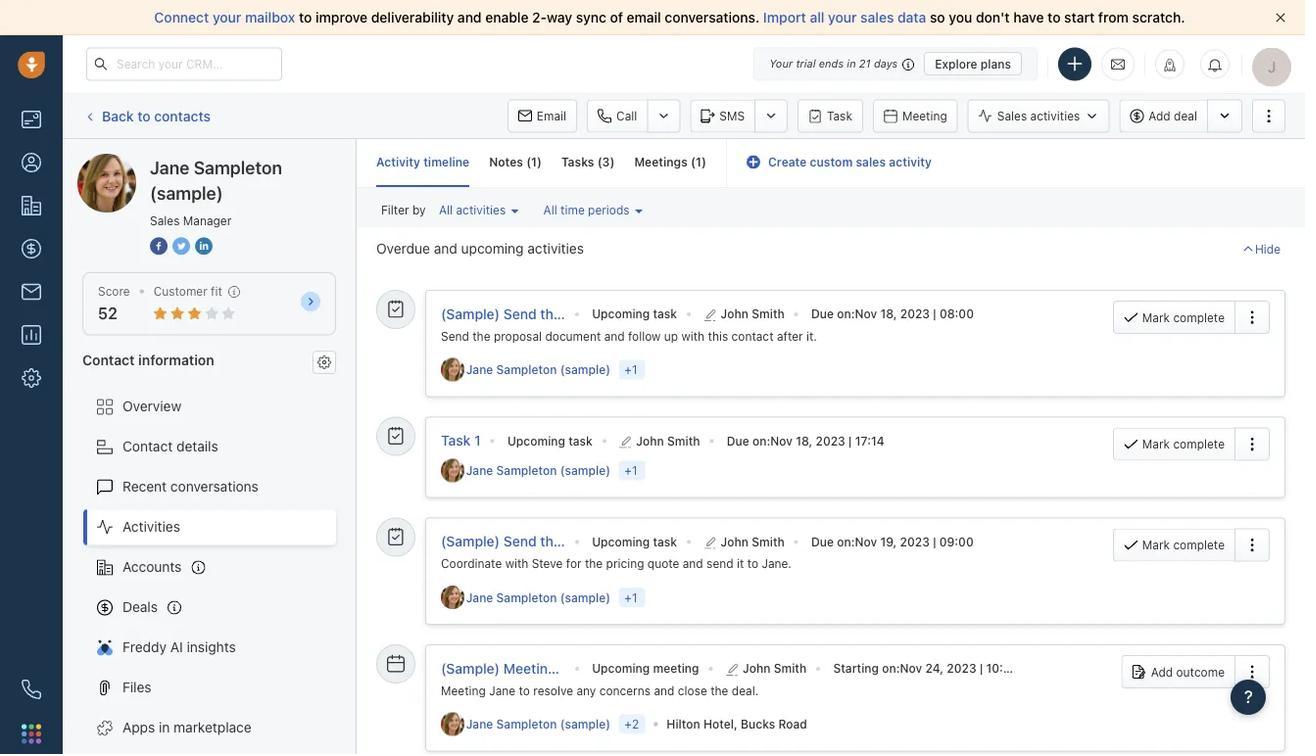Task type: describe. For each thing, give the bounding box(es) containing it.
1 horizontal spatial with
[[682, 329, 705, 343]]

smith for due on : nov 18, 2023 | 08:00
[[752, 307, 785, 321]]

) for notes ( 1 )
[[537, 155, 542, 169]]

sms
[[720, 109, 745, 123]]

email button
[[508, 100, 577, 133]]

( for tasks
[[598, 155, 603, 169]]

and down meeting
[[654, 684, 675, 698]]

send the proposal document and follow up with this contact after it.
[[441, 329, 817, 343]]

: for nov 24, 2023 | 10:00
[[897, 662, 900, 676]]

to right mailbox
[[299, 9, 312, 25]]

notes
[[489, 155, 523, 169]]

+1 for follow
[[625, 363, 638, 377]]

add deal
[[1149, 109, 1198, 123]]

recent conversations
[[123, 479, 259, 495]]

improve
[[316, 9, 368, 25]]

linkedin circled image
[[195, 235, 213, 256]]

jane sampleton (sample) down steve
[[466, 591, 611, 605]]

score 52
[[98, 285, 130, 323]]

call button
[[587, 100, 647, 133]]

call link
[[587, 100, 647, 133]]

52
[[98, 305, 117, 323]]

jane sampleton (sample) down resolve
[[466, 718, 611, 732]]

jane sampleton (sample) down proposal at left top
[[466, 363, 611, 377]]

accounts
[[123, 559, 182, 576]]

mark complete button for task 1
[[1114, 428, 1235, 461]]

| for 09:00
[[933, 535, 937, 549]]

52 button
[[98, 305, 117, 323]]

and right overdue
[[434, 241, 458, 257]]

periods
[[588, 204, 630, 217]]

19,
[[881, 535, 897, 549]]

proposal
[[494, 329, 542, 343]]

1 your from the left
[[213, 9, 242, 25]]

mark for (sample) send the pricing quote
[[1143, 539, 1171, 553]]

task for task 1
[[441, 433, 471, 449]]

( for meetings
[[691, 155, 696, 169]]

0 vertical spatial due
[[812, 307, 834, 321]]

close
[[678, 684, 708, 698]]

the up steve
[[540, 534, 562, 550]]

1 vertical spatial with
[[506, 557, 529, 571]]

due for (sample) send the pricing quote
[[812, 535, 834, 549]]

overdue and upcoming activities
[[376, 241, 584, 257]]

import all your sales data link
[[764, 9, 930, 25]]

plans
[[981, 57, 1012, 71]]

start
[[1065, 9, 1095, 25]]

2 vertical spatial activities
[[528, 241, 584, 257]]

it.
[[807, 329, 817, 343]]

any
[[577, 684, 596, 698]]

from
[[1099, 9, 1129, 25]]

steve
[[532, 557, 563, 571]]

conversations
[[170, 479, 259, 495]]

due on : nov 18, 2023 | 08:00
[[812, 307, 974, 321]]

due for task 1
[[727, 434, 750, 448]]

john for due on : nov 18, 2023 | 17:14
[[637, 434, 664, 448]]

to left start
[[1048, 9, 1061, 25]]

back to contacts link
[[82, 101, 212, 132]]

time
[[561, 204, 585, 217]]

10:00
[[987, 662, 1019, 676]]

add deal button
[[1120, 100, 1208, 133]]

+1 for pricing
[[625, 591, 638, 605]]

tasks image
[[387, 301, 405, 318]]

filter by
[[381, 204, 426, 217]]

1 mark complete from the top
[[1143, 311, 1225, 325]]

| for 17:14
[[849, 434, 852, 448]]

ai
[[170, 640, 183, 656]]

deal
[[1175, 109, 1198, 123]]

hilton hotel, bucks road
[[667, 718, 808, 732]]

sampleton down the contacts
[[151, 153, 218, 170]]

upcoming task for send
[[592, 535, 677, 549]]

create custom sales activity
[[769, 155, 932, 169]]

insights
[[187, 640, 236, 656]]

21
[[860, 57, 871, 70]]

john for due on : nov 18, 2023 | 08:00
[[721, 307, 749, 321]]

to right back
[[137, 108, 151, 124]]

2 +1 from the top
[[625, 464, 638, 478]]

09:00
[[940, 535, 974, 549]]

0 vertical spatial upcoming task
[[592, 307, 677, 321]]

outcome
[[1177, 666, 1225, 680]]

the left deal.
[[711, 684, 729, 698]]

connect your mailbox link
[[154, 9, 299, 25]]

on for nov 18, 2023 | 17:14
[[753, 434, 767, 448]]

email image
[[1112, 56, 1125, 72]]

(sample) down for at the bottom left of the page
[[561, 591, 611, 605]]

and left send
[[683, 557, 704, 571]]

activity timeline
[[376, 155, 470, 169]]

back to contacts
[[102, 108, 211, 124]]

0 horizontal spatial in
[[159, 720, 170, 736]]

contact for contact details
[[123, 439, 173, 455]]

add for add deal
[[1149, 109, 1171, 123]]

2023 for 17:14
[[816, 434, 846, 448]]

(sample) down any
[[561, 718, 611, 732]]

task for task
[[828, 109, 853, 123]]

1 for notes ( 1 )
[[531, 155, 537, 169]]

explore
[[935, 57, 978, 71]]

sampleton down resolve
[[497, 718, 557, 732]]

(sample) down the document
[[561, 363, 611, 377]]

on for nov 19, 2023 | 09:00
[[837, 535, 852, 549]]

john for starting on : nov 24, 2023 | 10:00
[[743, 662, 771, 676]]

john smith for due on : nov 19, 2023 | 09:00
[[721, 535, 785, 549]]

17:14
[[856, 434, 885, 448]]

upcoming
[[461, 241, 524, 257]]

0 vertical spatial sales
[[861, 9, 894, 25]]

nov for nov 18, 2023 | 08:00
[[855, 307, 878, 321]]

and left follow
[[605, 329, 625, 343]]

overview
[[123, 399, 182, 415]]

jane.
[[762, 557, 792, 571]]

twitter circled image
[[173, 235, 190, 256]]

: for nov 19, 2023 | 09:00
[[852, 535, 855, 549]]

you
[[949, 9, 973, 25]]

apps in marketplace
[[123, 720, 252, 736]]

(sample) send the pricing quote link
[[441, 534, 651, 551]]

overdue
[[376, 241, 430, 257]]

create
[[769, 155, 807, 169]]

2 your from the left
[[829, 9, 857, 25]]

upcoming for any
[[592, 662, 650, 676]]

activity
[[376, 155, 421, 169]]

( for notes
[[527, 155, 531, 169]]

tasks
[[562, 155, 595, 169]]

create custom sales activity link
[[747, 155, 932, 169]]

jane sampleton (sample) up manager
[[150, 157, 282, 203]]

complete for task 1
[[1174, 438, 1225, 452]]

contact for contact information
[[82, 352, 135, 368]]

the left proposal at left top
[[473, 329, 491, 343]]

it
[[737, 557, 744, 571]]

activities for all activities
[[456, 204, 506, 217]]

3
[[603, 155, 610, 169]]

mailbox
[[245, 9, 295, 25]]

sync
[[576, 9, 607, 25]]

tasks ( 3 )
[[562, 155, 615, 169]]

0 horizontal spatial 1
[[475, 433, 481, 449]]

1 horizontal spatial send
[[504, 534, 537, 550]]

the right for at the bottom left of the page
[[585, 557, 603, 571]]

mark complete button for (sample) send the pricing quote
[[1114, 529, 1235, 562]]

up
[[664, 329, 679, 343]]

scratch.
[[1133, 9, 1186, 25]]

back
[[102, 108, 134, 124]]

add outcome
[[1152, 666, 1225, 680]]

contact information
[[82, 352, 214, 368]]

nov for nov 18, 2023 | 17:14
[[771, 434, 793, 448]]

complete for (sample) send the pricing quote
[[1174, 539, 1225, 553]]

starting
[[834, 662, 879, 676]]

sales manager
[[150, 214, 232, 227]]

task for send
[[653, 535, 677, 549]]

enable
[[486, 9, 529, 25]]

of
[[610, 9, 623, 25]]

marketplace
[[174, 720, 252, 736]]

timeline
[[424, 155, 470, 169]]

filter
[[381, 204, 409, 217]]

2023 for 09:00
[[901, 535, 930, 549]]

contacts
[[154, 108, 211, 124]]

resolve
[[534, 684, 574, 698]]



Task type: locate. For each thing, give the bounding box(es) containing it.
to left resolve
[[519, 684, 530, 698]]

4 jane sampleton (sample) link from the top
[[466, 717, 615, 733]]

activities
[[123, 519, 180, 535]]

0 vertical spatial quote
[[614, 534, 651, 550]]

smith for starting on : nov 24, 2023 | 10:00
[[774, 662, 807, 676]]

0 vertical spatial +1
[[625, 363, 638, 377]]

jane sampleton (sample) link down resolve
[[466, 717, 615, 733]]

) right meetings at top
[[702, 155, 707, 169]]

0 vertical spatial in
[[847, 57, 857, 70]]

activities inside 'link'
[[456, 204, 506, 217]]

1 vertical spatial contact
[[123, 439, 173, 455]]

sales for sales activities
[[998, 109, 1028, 123]]

information
[[138, 352, 214, 368]]

2 vertical spatial due
[[812, 535, 834, 549]]

freshworks switcher image
[[22, 725, 41, 744]]

task 1
[[441, 433, 481, 449]]

0 vertical spatial meeting
[[903, 109, 948, 123]]

sales left activity
[[856, 155, 886, 169]]

(sample)
[[441, 534, 500, 550]]

way
[[547, 9, 573, 25]]

meeting button
[[873, 100, 959, 133]]

2 mark from the top
[[1143, 438, 1171, 452]]

08:00
[[940, 307, 974, 321]]

fit
[[211, 285, 222, 299]]

your trial ends in 21 days
[[770, 57, 898, 70]]

2 vertical spatial mark
[[1143, 539, 1171, 553]]

nov left 24,
[[900, 662, 923, 676]]

Search your CRM... text field
[[86, 48, 282, 81]]

0 vertical spatial contact
[[82, 352, 135, 368]]

1 complete from the top
[[1174, 311, 1225, 325]]

1 horizontal spatial task
[[828, 109, 853, 123]]

1 horizontal spatial in
[[847, 57, 857, 70]]

mng settings image
[[318, 356, 331, 369]]

(sample) send the pricing quote
[[441, 534, 651, 550]]

2 mark complete from the top
[[1143, 438, 1225, 452]]

meeting left resolve
[[441, 684, 486, 698]]

jane sampleton (sample) link up (sample) send the pricing quote
[[466, 463, 615, 480]]

trial
[[796, 57, 816, 70]]

1 horizontal spatial your
[[829, 9, 857, 25]]

2 horizontal spatial (
[[691, 155, 696, 169]]

0 vertical spatial task
[[828, 109, 853, 123]]

with right up
[[682, 329, 705, 343]]

0 vertical spatial complete
[[1174, 311, 1225, 325]]

meeting for meeting
[[903, 109, 948, 123]]

1 vertical spatial in
[[159, 720, 170, 736]]

task
[[828, 109, 853, 123], [441, 433, 471, 449]]

follow
[[628, 329, 661, 343]]

activities for sales activities
[[1031, 109, 1081, 123]]

in left "21"
[[847, 57, 857, 70]]

(sample) up manager
[[222, 153, 278, 170]]

road
[[779, 718, 808, 732]]

add left "outcome"
[[1152, 666, 1174, 680]]

1 tasks image from the top
[[387, 427, 405, 445]]

1 vertical spatial complete
[[1174, 438, 1225, 452]]

0 vertical spatial add
[[1149, 109, 1171, 123]]

tasks image for task 1
[[387, 427, 405, 445]]

| left 17:14
[[849, 434, 852, 448]]

due on : nov 18, 2023 | 17:14
[[727, 434, 885, 448]]

2023 right 24,
[[947, 662, 977, 676]]

2 mark complete button from the top
[[1114, 428, 1235, 461]]

| left 09:00
[[933, 535, 937, 549]]

| left 08:00
[[934, 307, 937, 321]]

all left time
[[544, 204, 558, 217]]

bucks
[[741, 718, 776, 732]]

smith
[[752, 307, 785, 321], [668, 434, 700, 448], [752, 535, 785, 549], [774, 662, 807, 676]]

data
[[898, 9, 927, 25]]

your left mailbox
[[213, 9, 242, 25]]

sales activities button
[[968, 100, 1120, 133], [968, 100, 1110, 133]]

2 horizontal spatial )
[[702, 155, 707, 169]]

1 vertical spatial tasks image
[[387, 529, 405, 546]]

sampleton inside jane sampleton (sample)
[[194, 157, 282, 178]]

all right by
[[439, 204, 453, 217]]

email
[[537, 109, 567, 123]]

task 1 link
[[441, 433, 481, 450]]

| left 10:00
[[980, 662, 984, 676]]

task for 1
[[569, 434, 593, 448]]

1 mark from the top
[[1143, 311, 1171, 325]]

: for nov 18, 2023 | 08:00
[[852, 307, 855, 321]]

pricing
[[565, 534, 610, 550], [606, 557, 645, 571]]

meeting jane to resolve any concerns and close the deal.
[[441, 684, 759, 698]]

2 vertical spatial task
[[653, 535, 677, 549]]

nov left 08:00
[[855, 307, 878, 321]]

upcoming for and
[[592, 307, 650, 321]]

) for tasks ( 3 )
[[610, 155, 615, 169]]

smith for due on : nov 19, 2023 | 09:00
[[752, 535, 785, 549]]

3 ( from the left
[[691, 155, 696, 169]]

0 vertical spatial send
[[441, 329, 469, 343]]

1 vertical spatial activities
[[456, 204, 506, 217]]

2 tasks image from the top
[[387, 529, 405, 546]]

upcoming meeting
[[592, 662, 700, 676]]

) for meetings ( 1 )
[[702, 155, 707, 169]]

2 complete from the top
[[1174, 438, 1225, 452]]

due on : nov 19, 2023 | 09:00
[[812, 535, 974, 549]]

explore plans
[[935, 57, 1012, 71]]

call
[[617, 109, 638, 123]]

( right tasks
[[598, 155, 603, 169]]

hilton
[[667, 718, 701, 732]]

3 ) from the left
[[702, 155, 707, 169]]

nov left 17:14
[[771, 434, 793, 448]]

0 horizontal spatial meeting
[[441, 684, 486, 698]]

tasks image left "task 1"
[[387, 427, 405, 445]]

sales up facebook circled icon
[[150, 214, 180, 227]]

+1 down coordinate with steve for the pricing quote and send it to jane. at the bottom of page
[[625, 591, 638, 605]]

so
[[930, 9, 946, 25]]

ends
[[819, 57, 844, 70]]

0 vertical spatial 18,
[[881, 307, 897, 321]]

mark complete for task 1
[[1143, 438, 1225, 452]]

0 horizontal spatial send
[[441, 329, 469, 343]]

meeting
[[903, 109, 948, 123], [441, 684, 486, 698]]

1 all from the left
[[439, 204, 453, 217]]

meetings ( 1 )
[[635, 155, 707, 169]]

conversations.
[[665, 9, 760, 25]]

1 vertical spatial add
[[1152, 666, 1174, 680]]

1 vertical spatial mark complete button
[[1114, 428, 1235, 461]]

deal.
[[732, 684, 759, 698]]

close image
[[1276, 13, 1286, 23]]

1 +1 from the top
[[625, 363, 638, 377]]

john for due on : nov 19, 2023 | 09:00
[[721, 535, 749, 549]]

facebook circled image
[[150, 235, 168, 256]]

3 mark complete from the top
[[1143, 539, 1225, 553]]

| for 08:00
[[934, 307, 937, 321]]

nov for nov 24, 2023 | 10:00
[[900, 662, 923, 676]]

2023 right 19,
[[901, 535, 930, 549]]

3 jane sampleton (sample) link from the top
[[466, 590, 615, 607]]

for
[[566, 557, 582, 571]]

2023 for 10:00
[[947, 662, 977, 676]]

sampleton down proposal at left top
[[497, 363, 557, 377]]

document
[[546, 329, 601, 343]]

meetings
[[635, 155, 688, 169]]

2 ( from the left
[[598, 155, 603, 169]]

sales activities
[[998, 109, 1081, 123]]

3 +1 from the top
[[625, 591, 638, 605]]

upcoming up send the proposal document and follow up with this contact after it.
[[592, 307, 650, 321]]

quote up coordinate with steve for the pricing quote and send it to jane. at the bottom of page
[[614, 534, 651, 550]]

meetings image
[[387, 655, 405, 673]]

3 mark complete button from the top
[[1114, 529, 1235, 562]]

complete
[[1174, 311, 1225, 325], [1174, 438, 1225, 452], [1174, 539, 1225, 553]]

upcoming for the
[[592, 535, 650, 549]]

: for nov 18, 2023 | 17:14
[[767, 434, 771, 448]]

1 vertical spatial upcoming task
[[508, 434, 593, 448]]

1 horizontal spatial 1
[[531, 155, 537, 169]]

1 vertical spatial 18,
[[796, 434, 813, 448]]

0 horizontal spatial (
[[527, 155, 531, 169]]

mark for task 1
[[1143, 438, 1171, 452]]

nov left 19,
[[855, 535, 878, 549]]

+2
[[625, 718, 639, 732]]

sales left data
[[861, 9, 894, 25]]

0 vertical spatial tasks image
[[387, 427, 405, 445]]

1 jane sampleton (sample) link from the top
[[466, 362, 615, 379]]

18, left 17:14
[[796, 434, 813, 448]]

import
[[764, 9, 807, 25]]

1 vertical spatial send
[[504, 534, 537, 550]]

2023 left 17:14
[[816, 434, 846, 448]]

2023 for 08:00
[[901, 307, 930, 321]]

0 vertical spatial with
[[682, 329, 705, 343]]

contact up recent
[[123, 439, 173, 455]]

0 vertical spatial mark complete
[[1143, 311, 1225, 325]]

jane sampleton (sample) up (sample) send the pricing quote
[[466, 464, 611, 478]]

(sample) up sales manager
[[150, 182, 223, 203]]

0 horizontal spatial sales
[[150, 214, 180, 227]]

2 horizontal spatial activities
[[1031, 109, 1081, 123]]

mark complete
[[1143, 311, 1225, 325], [1143, 438, 1225, 452], [1143, 539, 1225, 553]]

1 vertical spatial mark
[[1143, 438, 1171, 452]]

coordinate with steve for the pricing quote and send it to jane.
[[441, 557, 792, 571]]

nov for nov 19, 2023 | 09:00
[[855, 535, 878, 549]]

1 mark complete button from the top
[[1114, 301, 1235, 334]]

meeting inside button
[[903, 109, 948, 123]]

1 vertical spatial sales
[[150, 214, 180, 227]]

sales for sales manager
[[150, 214, 180, 227]]

1 vertical spatial task
[[569, 434, 593, 448]]

1 vertical spatial mark complete
[[1143, 438, 1225, 452]]

0 vertical spatial mark
[[1143, 311, 1171, 325]]

pricing right for at the bottom left of the page
[[606, 557, 645, 571]]

with left steve
[[506, 557, 529, 571]]

1 vertical spatial meeting
[[441, 684, 486, 698]]

3 mark from the top
[[1143, 539, 1171, 553]]

email
[[627, 9, 662, 25]]

3 complete from the top
[[1174, 539, 1225, 553]]

tasks image left (sample)
[[387, 529, 405, 546]]

1 for meetings ( 1 )
[[696, 155, 702, 169]]

task inside "button"
[[828, 109, 853, 123]]

2-
[[533, 9, 547, 25]]

2 vertical spatial mark complete button
[[1114, 529, 1235, 562]]

upcoming task for 1
[[508, 434, 593, 448]]

sampleton up (sample) send the pricing quote
[[497, 464, 557, 478]]

task button
[[798, 100, 864, 133]]

quote
[[614, 534, 651, 550], [648, 557, 680, 571]]

contact down 52 button
[[82, 352, 135, 368]]

coordinate
[[441, 557, 502, 571]]

1 horizontal spatial )
[[610, 155, 615, 169]]

sales
[[998, 109, 1028, 123], [150, 214, 180, 227]]

0 vertical spatial sales
[[998, 109, 1028, 123]]

) right tasks
[[610, 155, 615, 169]]

2023 left 08:00
[[901, 307, 930, 321]]

on for nov 24, 2023 | 10:00
[[883, 662, 897, 676]]

sales down "plans"
[[998, 109, 1028, 123]]

) right 'notes'
[[537, 155, 542, 169]]

1 horizontal spatial sales
[[998, 109, 1028, 123]]

all inside button
[[544, 204, 558, 217]]

0 vertical spatial activities
[[1031, 109, 1081, 123]]

2 vertical spatial mark complete
[[1143, 539, 1225, 553]]

upcoming right task 1 link
[[508, 434, 566, 448]]

2 horizontal spatial 1
[[696, 155, 702, 169]]

send up steve
[[504, 534, 537, 550]]

upcoming task up coordinate with steve for the pricing quote and send it to jane. at the bottom of page
[[592, 535, 677, 549]]

contact
[[82, 352, 135, 368], [123, 439, 173, 455]]

( right meetings at top
[[691, 155, 696, 169]]

18,
[[881, 307, 897, 321], [796, 434, 813, 448]]

phone element
[[12, 671, 51, 710]]

0 horizontal spatial all
[[439, 204, 453, 217]]

0 horizontal spatial task
[[441, 433, 471, 449]]

(sample) up (sample) send the pricing quote
[[561, 464, 611, 478]]

this
[[708, 329, 729, 343]]

concerns
[[600, 684, 651, 698]]

1 vertical spatial pricing
[[606, 557, 645, 571]]

john
[[721, 307, 749, 321], [637, 434, 664, 448], [721, 535, 749, 549], [743, 662, 771, 676]]

1 horizontal spatial all
[[544, 204, 558, 217]]

1
[[531, 155, 537, 169], [696, 155, 702, 169], [475, 433, 481, 449]]

sampleton down steve
[[497, 591, 557, 605]]

sampleton up manager
[[194, 157, 282, 178]]

jane sampleton (sample) link down proposal at left top
[[466, 362, 615, 379]]

2 all from the left
[[544, 204, 558, 217]]

tasks image
[[387, 427, 405, 445], [387, 529, 405, 546]]

1 vertical spatial sales
[[856, 155, 886, 169]]

phone image
[[22, 680, 41, 700]]

1 vertical spatial task
[[441, 433, 471, 449]]

john smith for due on : nov 18, 2023 | 08:00
[[721, 307, 785, 321]]

connect
[[154, 9, 209, 25]]

0 horizontal spatial your
[[213, 9, 242, 25]]

mark
[[1143, 311, 1171, 325], [1143, 438, 1171, 452], [1143, 539, 1171, 553]]

meeting
[[653, 662, 700, 676]]

upcoming up coordinate with steve for the pricing quote and send it to jane. at the bottom of page
[[592, 535, 650, 549]]

upcoming task up send the proposal document and follow up with this contact after it.
[[592, 307, 677, 321]]

1 horizontal spatial activities
[[528, 241, 584, 257]]

meeting for meeting jane to resolve any concerns and close the deal.
[[441, 684, 486, 698]]

0 vertical spatial task
[[653, 307, 677, 321]]

by
[[413, 204, 426, 217]]

mark complete for (sample) send the pricing quote
[[1143, 539, 1225, 553]]

starting on : nov 24, 2023 | 10:00
[[834, 662, 1019, 676]]

0 horizontal spatial 18,
[[796, 434, 813, 448]]

john smith for starting on : nov 24, 2023 | 10:00
[[743, 662, 807, 676]]

jane sampleton (sample) link down steve
[[466, 590, 615, 607]]

18, for nov 18, 2023 | 08:00
[[881, 307, 897, 321]]

deliverability
[[371, 9, 454, 25]]

upcoming task right task 1 link
[[508, 434, 593, 448]]

on for nov 18, 2023 | 08:00
[[837, 307, 852, 321]]

score
[[98, 285, 130, 299]]

0 vertical spatial mark complete button
[[1114, 301, 1235, 334]]

1 horizontal spatial 18,
[[881, 307, 897, 321]]

customer
[[154, 285, 208, 299]]

0 horizontal spatial activities
[[456, 204, 506, 217]]

meeting up activity
[[903, 109, 948, 123]]

1 vertical spatial due
[[727, 434, 750, 448]]

0 horizontal spatial )
[[537, 155, 542, 169]]

pricing up for at the bottom left of the page
[[565, 534, 610, 550]]

send left proposal at left top
[[441, 329, 469, 343]]

2 vertical spatial complete
[[1174, 539, 1225, 553]]

sampleton
[[151, 153, 218, 170], [194, 157, 282, 178], [497, 363, 557, 377], [497, 464, 557, 478], [497, 591, 557, 605], [497, 718, 557, 732]]

2 vertical spatial upcoming task
[[592, 535, 677, 549]]

mark complete button
[[1114, 301, 1235, 334], [1114, 428, 1235, 461], [1114, 529, 1235, 562]]

1 vertical spatial +1
[[625, 464, 638, 478]]

add left deal
[[1149, 109, 1171, 123]]

john smith for due on : nov 18, 2023 | 17:14
[[637, 434, 700, 448]]

+1 down send the proposal document and follow up with this contact after it.
[[625, 363, 638, 377]]

all for all activities
[[439, 204, 453, 217]]

tasks image for (sample) send the pricing quote
[[387, 529, 405, 546]]

jane sampleton (sample) down the contacts
[[117, 153, 278, 170]]

( right 'notes'
[[527, 155, 531, 169]]

0 vertical spatial pricing
[[565, 534, 610, 550]]

your right all on the top of the page
[[829, 9, 857, 25]]

+1 up coordinate with steve for the pricing quote and send it to jane. at the bottom of page
[[625, 464, 638, 478]]

to
[[299, 9, 312, 25], [1048, 9, 1061, 25], [137, 108, 151, 124], [748, 557, 759, 571], [519, 684, 530, 698]]

1 ) from the left
[[537, 155, 542, 169]]

add for add outcome
[[1152, 666, 1174, 680]]

upcoming task
[[592, 307, 677, 321], [508, 434, 593, 448], [592, 535, 677, 549]]

in
[[847, 57, 857, 70], [159, 720, 170, 736]]

all inside 'link'
[[439, 204, 453, 217]]

and left enable
[[458, 9, 482, 25]]

18, for nov 18, 2023 | 17:14
[[796, 434, 813, 448]]

to right it
[[748, 557, 759, 571]]

freddy
[[123, 640, 167, 656]]

quote left send
[[648, 557, 680, 571]]

2 jane sampleton (sample) link from the top
[[466, 463, 615, 480]]

0 horizontal spatial with
[[506, 557, 529, 571]]

smith for due on : nov 18, 2023 | 17:14
[[668, 434, 700, 448]]

1 horizontal spatial (
[[598, 155, 603, 169]]

all for all time periods
[[544, 204, 558, 217]]

| for 10:00
[[980, 662, 984, 676]]

after
[[777, 329, 804, 343]]

1 horizontal spatial meeting
[[903, 109, 948, 123]]

2 ) from the left
[[610, 155, 615, 169]]

1 vertical spatial quote
[[648, 557, 680, 571]]

explore plans link
[[925, 52, 1023, 75]]

2 vertical spatial +1
[[625, 591, 638, 605]]

hotel,
[[704, 718, 738, 732]]

in right apps
[[159, 720, 170, 736]]

due
[[812, 307, 834, 321], [727, 434, 750, 448], [812, 535, 834, 549]]

1 ( from the left
[[527, 155, 531, 169]]

jane sampleton (sample) link
[[466, 362, 615, 379], [466, 463, 615, 480], [466, 590, 615, 607], [466, 717, 615, 733]]

18, left 08:00
[[881, 307, 897, 321]]

upcoming up concerns on the bottom left of the page
[[592, 662, 650, 676]]



Task type: vqa. For each thing, say whether or not it's contained in the screenshot.
The 'Web'
no



